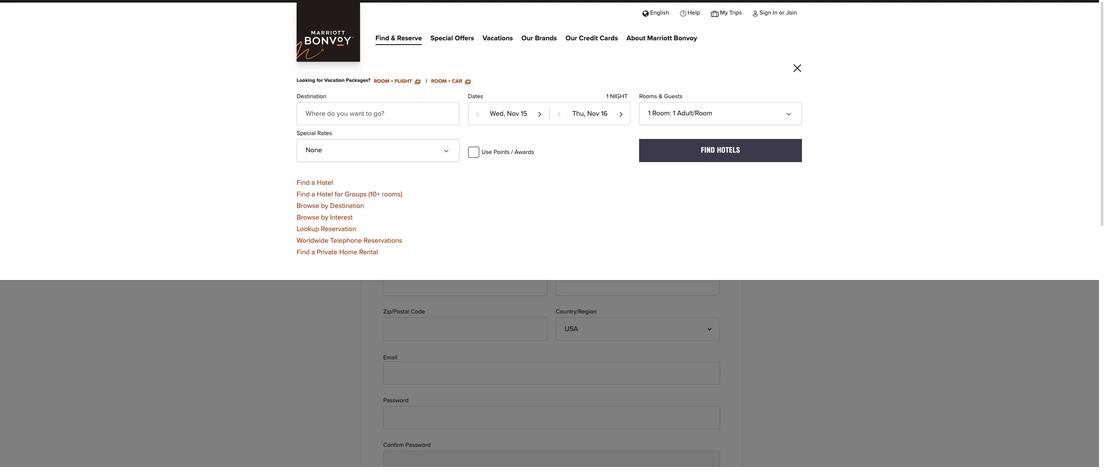 Task type: vqa. For each thing, say whether or not it's contained in the screenshot.
golf (154)
no



Task type: locate. For each thing, give the bounding box(es) containing it.
1 horizontal spatial room
[[431, 79, 447, 84]]

reservations
[[364, 237, 402, 244]]

interest
[[330, 214, 353, 221]]

2 by from the top
[[321, 214, 328, 221]]

0 horizontal spatial 1
[[607, 94, 609, 100]]

special for special rates
[[297, 131, 316, 137]]

next check-in dates image
[[538, 108, 542, 121]]

Confirm password password field
[[383, 451, 721, 467]]

a up browse by destination link
[[312, 179, 315, 186]]

2 + from the left
[[448, 79, 451, 84]]

(10+
[[369, 191, 380, 198]]

0 horizontal spatial destination
[[297, 94, 327, 100]]

+ left car
[[448, 79, 451, 84]]

by up browse by interest link
[[321, 202, 328, 209]]

find for find hotels
[[701, 146, 716, 155]]

0 vertical spatial hotel
[[317, 179, 333, 186]]

a down find a hotel
[[312, 191, 315, 198]]

1 opens in a new browser window. image from the left
[[415, 79, 420, 84]]

destination down looking
[[297, 94, 327, 100]]

find hotels
[[701, 146, 741, 155]]

looking for vacation packages?
[[297, 78, 371, 83]]

find a private home rental link
[[297, 244, 378, 255]]

1 horizontal spatial 1
[[649, 110, 651, 117]]

find inside button
[[701, 146, 716, 155]]

sign
[[760, 10, 772, 16]]

2 opens in a new browser window. image from the left
[[465, 79, 471, 84]]

room
[[374, 79, 390, 84], [431, 79, 447, 84], [653, 110, 670, 117]]

by for destination
[[321, 202, 328, 209]]

arrow down image inside none link
[[445, 145, 452, 152]]

our left the brands
[[522, 35, 534, 42]]

1 for 1 night
[[607, 94, 609, 100]]

1 down rooms
[[649, 110, 651, 117]]

1 horizontal spatial for
[[335, 191, 343, 198]]

hotel for find a hotel for groups (10+ rooms)
[[317, 191, 333, 198]]

a for already a member?
[[405, 240, 408, 247]]

0 horizontal spatial room
[[374, 79, 390, 84]]

special left 'offers'
[[431, 35, 453, 42]]

1 horizontal spatial our
[[566, 35, 578, 42]]

0 vertical spatial browse
[[297, 202, 319, 209]]

room right |
[[431, 79, 447, 84]]

opens in a new browser window. image right car
[[465, 79, 471, 84]]

0 horizontal spatial special
[[297, 131, 316, 137]]

confirm
[[383, 442, 404, 448]]

room + flight link
[[374, 78, 420, 84]]

hotel
[[317, 179, 333, 186], [317, 191, 333, 198]]

1 vertical spatial by
[[321, 214, 328, 221]]

member
[[375, 89, 437, 111]]

2 hotel from the top
[[317, 191, 333, 198]]

guests
[[665, 94, 683, 100]]

+
[[391, 79, 394, 84], [448, 79, 451, 84]]

1 by from the top
[[321, 202, 328, 209]]

1 horizontal spatial +
[[448, 79, 451, 84]]

+ left the flight
[[391, 79, 394, 84]]

a inside become a member it's free to join!
[[362, 89, 371, 111]]

room + car link
[[431, 78, 471, 84]]

for
[[317, 78, 323, 83], [335, 191, 343, 198]]

special offers link
[[431, 32, 474, 45]]

special rates
[[297, 131, 332, 137]]

marriott
[[648, 35, 672, 42]]

1 our from the left
[[522, 35, 534, 42]]

find a private home rental
[[297, 249, 378, 255]]

Destination text field
[[297, 102, 460, 125]]

0 horizontal spatial our
[[522, 35, 534, 42]]

1 left night
[[607, 94, 609, 100]]

for right looking
[[317, 78, 323, 83]]

find a hotel
[[297, 179, 333, 186]]

2 horizontal spatial room
[[653, 110, 670, 117]]

special
[[431, 35, 453, 42], [297, 131, 316, 137]]

0 horizontal spatial for
[[317, 78, 323, 83]]

1 vertical spatial special
[[297, 131, 316, 137]]

rental
[[359, 249, 378, 255]]

lookup reservation link
[[297, 221, 356, 232]]

2 browse from the top
[[297, 214, 319, 221]]

0 vertical spatial &
[[391, 35, 396, 42]]

destination down find a hotel for groups (10+ rooms)
[[330, 202, 364, 209]]

find for find a hotel for groups (10+ rooms)
[[297, 191, 310, 198]]

hotels
[[717, 146, 741, 155]]

1 horizontal spatial special
[[431, 35, 453, 42]]

browse by interest
[[297, 214, 353, 221]]

next check-out dates image
[[619, 108, 624, 121]]

worldwide
[[297, 237, 329, 244]]

browse by destination link
[[297, 198, 364, 209]]

1 hotel from the top
[[317, 179, 333, 186]]

0 horizontal spatial opens in a new browser window. image
[[415, 79, 420, 84]]

& left reserve
[[391, 35, 396, 42]]

room for room + car
[[431, 79, 447, 84]]

home
[[339, 249, 358, 255]]

my
[[720, 10, 728, 16]]

|
[[426, 79, 427, 84]]

find
[[376, 35, 389, 42], [701, 146, 716, 155], [297, 179, 310, 186], [297, 191, 310, 198], [297, 249, 310, 255]]

0 horizontal spatial arrow down image
[[445, 145, 452, 152]]

our brands
[[522, 35, 557, 42]]

a for become a member it's free to join!
[[362, 89, 371, 111]]

0 vertical spatial special
[[431, 35, 453, 42]]

about
[[627, 35, 646, 42]]

by
[[321, 202, 328, 209], [321, 214, 328, 221]]

our for our brands
[[522, 35, 534, 42]]

opens in a new browser window. image inside the room + car "link"
[[465, 79, 471, 84]]

dates
[[468, 94, 484, 100]]

help
[[688, 10, 700, 16]]

0 vertical spatial by
[[321, 202, 328, 209]]

room left the flight
[[374, 79, 390, 84]]

First Name text field
[[383, 273, 548, 296]]

opens in a new browser window. image inside room + flight link
[[415, 79, 420, 84]]

opens in a new browser window. image
[[415, 79, 420, 84], [465, 79, 471, 84]]

my trips link
[[706, 3, 748, 22]]

Check-out text field
[[550, 103, 631, 125]]

rates
[[318, 131, 332, 137]]

our credit cards
[[566, 35, 618, 42]]

for up browse by destination link
[[335, 191, 343, 198]]

0 horizontal spatial &
[[391, 35, 396, 42]]

help image
[[680, 10, 686, 16]]

1 vertical spatial for
[[335, 191, 343, 198]]

room inside "link"
[[431, 79, 447, 84]]

1 vertical spatial hotel
[[317, 191, 333, 198]]

find down worldwide
[[297, 249, 310, 255]]

1 for 1 room : 1 adult /room
[[649, 110, 651, 117]]

a down packages?
[[362, 89, 371, 111]]

our
[[522, 35, 534, 42], [566, 35, 578, 42]]

destination
[[297, 94, 327, 100], [330, 202, 364, 209]]

trips
[[730, 10, 742, 16]]

& right rooms
[[659, 94, 663, 100]]

+ for car
[[448, 79, 451, 84]]

opens in a new browser window. image for room + flight
[[415, 79, 420, 84]]

find down find a hotel
[[297, 191, 310, 198]]

& for reserve
[[391, 35, 396, 42]]

+ inside "link"
[[448, 79, 451, 84]]

none
[[306, 147, 322, 154]]

become
[[297, 89, 357, 111]]

help link
[[675, 3, 706, 22]]

find left reserve
[[376, 35, 389, 42]]

0 vertical spatial arrow down image
[[788, 108, 795, 115]]

1 horizontal spatial destination
[[330, 202, 364, 209]]

1 vertical spatial browse
[[297, 214, 319, 221]]

find left hotels
[[701, 146, 716, 155]]

suitcase image
[[711, 10, 719, 16]]

1 horizontal spatial &
[[659, 94, 663, 100]]

find down none
[[297, 179, 310, 186]]

Email text field
[[383, 361, 721, 385]]

room down rooms & guests
[[653, 110, 670, 117]]

use
[[482, 149, 492, 155]]

our left credit
[[566, 35, 578, 42]]

2 our from the left
[[566, 35, 578, 42]]

special down it's
[[297, 131, 316, 137]]

1 horizontal spatial opens in a new browser window. image
[[465, 79, 471, 84]]

a down worldwide
[[312, 249, 315, 255]]

password
[[406, 442, 431, 448]]

join!
[[355, 114, 379, 130]]

Last Name text field
[[556, 273, 720, 296]]

my trips
[[720, 10, 742, 16]]

join
[[786, 10, 797, 16]]

a right the "already"
[[405, 240, 408, 247]]

a
[[362, 89, 371, 111], [312, 179, 315, 186], [312, 191, 315, 198], [405, 240, 408, 247], [312, 249, 315, 255]]

1 horizontal spatial arrow down image
[[788, 108, 795, 115]]

credit
[[579, 35, 598, 42]]

&
[[391, 35, 396, 42], [659, 94, 663, 100]]

1 + from the left
[[391, 79, 394, 84]]

0 vertical spatial destination
[[297, 94, 327, 100]]

browse
[[297, 202, 319, 209], [297, 214, 319, 221]]

right image
[[705, 281, 712, 287]]

already a member?
[[379, 240, 440, 247]]

1 right the :
[[673, 110, 676, 117]]

room + flight
[[374, 79, 414, 84]]

browse up browse by interest link
[[297, 202, 319, 209]]

by up lookup reservation link
[[321, 214, 328, 221]]

1 vertical spatial arrow down image
[[445, 145, 452, 152]]

2 horizontal spatial 1
[[673, 110, 676, 117]]

1 vertical spatial &
[[659, 94, 663, 100]]

1 browse from the top
[[297, 202, 319, 209]]

private
[[317, 249, 338, 255]]

browse up lookup
[[297, 214, 319, 221]]

opens in a new browser window. image left |
[[415, 79, 420, 84]]

in
[[773, 10, 778, 16]]

worldwide telephone reservations
[[297, 237, 402, 244]]

0 horizontal spatial +
[[391, 79, 394, 84]]

use points / awards
[[482, 149, 534, 155]]

find a hotel for groups (10+ rooms)
[[297, 191, 403, 198]]

already
[[379, 240, 403, 247]]

arrow down image
[[788, 108, 795, 115], [445, 145, 452, 152]]



Task type: describe. For each thing, give the bounding box(es) containing it.
rooms
[[640, 94, 658, 100]]

flight
[[395, 79, 412, 84]]

brands
[[535, 35, 557, 42]]

free
[[316, 114, 338, 130]]

sign in or join link
[[748, 3, 803, 22]]

vacation
[[325, 78, 345, 83]]

to
[[341, 114, 351, 130]]

night
[[610, 94, 628, 100]]

arrow down image for special rates
[[445, 145, 452, 152]]

vacations link
[[483, 32, 513, 45]]

become a member it's free to join!
[[297, 89, 437, 130]]

find for find a hotel
[[297, 179, 310, 186]]

or
[[780, 10, 785, 16]]

special offers
[[431, 35, 474, 42]]

our brands link
[[522, 32, 557, 45]]

find for find a private home rental
[[297, 249, 310, 255]]

sign in or join
[[760, 10, 797, 16]]

/
[[511, 149, 513, 155]]

adult
[[678, 110, 693, 117]]

arrow down image for rooms & guests
[[788, 108, 795, 115]]

confirm password
[[383, 442, 431, 448]]

browse for browse by destination
[[297, 202, 319, 209]]

vacations
[[483, 35, 513, 42]]

none link
[[297, 139, 460, 162]]

1 room : 1 adult /room
[[649, 110, 713, 117]]

bonvoy
[[674, 35, 698, 42]]

room for room + flight
[[374, 79, 390, 84]]

a for find a hotel for groups (10+ rooms)
[[312, 191, 315, 198]]

find hotels button
[[640, 139, 802, 162]]

usa
[[565, 326, 578, 333]]

+ for flight
[[391, 79, 394, 84]]

english
[[651, 10, 669, 16]]

rooms)
[[382, 191, 403, 198]]

rooms & guests
[[640, 94, 683, 100]]

english link
[[637, 3, 675, 22]]

executive premiere suite balcony at the grosvenor house, luxury collection hotel, dubai image
[[0, 0, 1100, 293]]

member?
[[410, 240, 439, 247]]

cards
[[600, 35, 618, 42]]

find & reserve
[[376, 35, 422, 42]]

our credit cards link
[[566, 32, 618, 45]]

it's
[[297, 114, 313, 130]]

telephone
[[330, 237, 362, 244]]

browse by interest link
[[297, 210, 353, 221]]

right image
[[532, 281, 539, 287]]

browse by destination
[[297, 202, 364, 209]]

/room
[[693, 110, 713, 117]]

& for guests
[[659, 94, 663, 100]]

points
[[494, 149, 510, 155]]

:
[[670, 110, 672, 117]]

code
[[411, 309, 425, 315]]

a for find a private home rental
[[312, 249, 315, 255]]

zip/postal
[[383, 309, 409, 315]]

account image
[[753, 10, 759, 16]]

our for our credit cards
[[566, 35, 578, 42]]

by for interest
[[321, 214, 328, 221]]

looking
[[297, 78, 315, 83]]

special for special offers
[[431, 35, 453, 42]]

room + car
[[431, 79, 464, 84]]

a for find a hotel
[[312, 179, 315, 186]]

packages?
[[346, 78, 371, 83]]

worldwide telephone reservations link
[[297, 233, 402, 244]]

lookup
[[297, 225, 319, 232]]

find for find & reserve
[[376, 35, 389, 42]]

offers
[[455, 35, 474, 42]]

Password password field
[[383, 406, 721, 429]]

lookup reservation
[[297, 225, 356, 232]]

awards
[[515, 149, 534, 155]]

about marriott bonvoy link
[[627, 32, 698, 45]]

1 night
[[607, 94, 628, 100]]

country/region
[[556, 309, 597, 315]]

email
[[383, 355, 398, 361]]

Zip/Postal code text field
[[383, 318, 548, 341]]

opens in a new browser window. image for room + car
[[465, 79, 471, 84]]

zip/postal code
[[383, 309, 425, 315]]

password
[[383, 398, 409, 404]]

hotel for find a hotel
[[317, 179, 333, 186]]

find a hotel link
[[297, 177, 333, 186]]

groups
[[345, 191, 367, 198]]

1 vertical spatial destination
[[330, 202, 364, 209]]

browse for browse by interest
[[297, 214, 319, 221]]

find a hotel for groups (10+ rooms) link
[[297, 186, 403, 198]]

car
[[452, 79, 463, 84]]

reserve
[[397, 35, 422, 42]]

Check-in text field
[[469, 103, 549, 125]]

globe image
[[643, 10, 649, 16]]

about marriott bonvoy
[[627, 35, 698, 42]]

find & reserve link
[[376, 32, 422, 45]]

0 vertical spatial for
[[317, 78, 323, 83]]

reservation
[[321, 225, 356, 232]]



